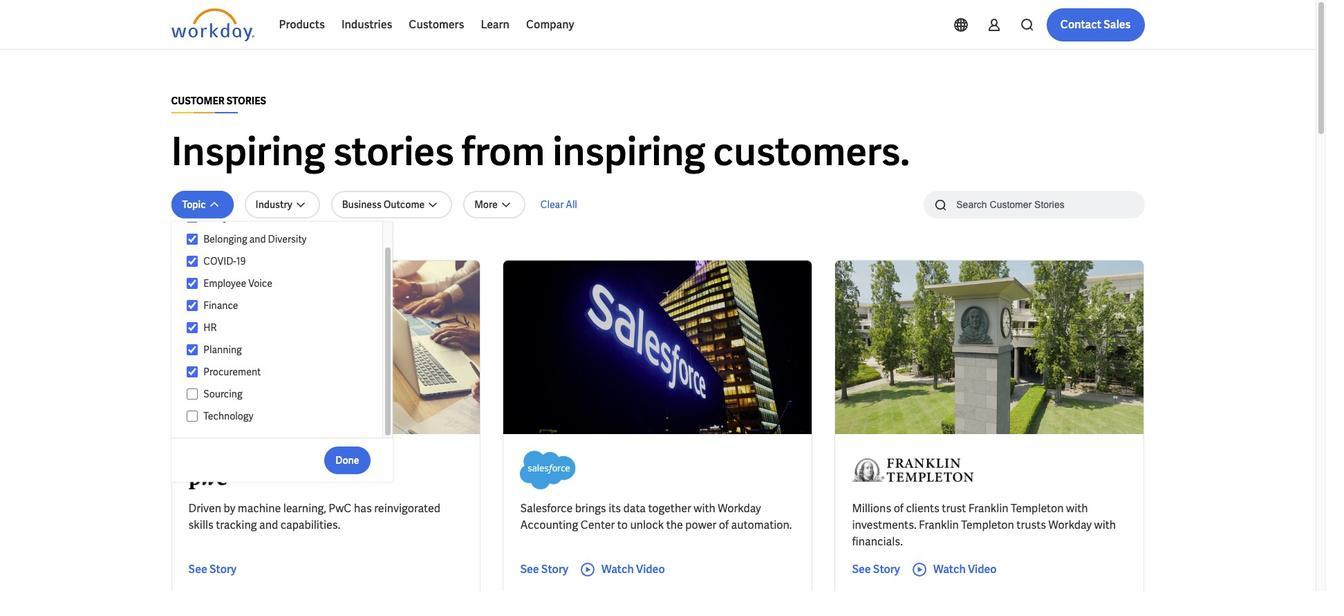 Task type: describe. For each thing, give the bounding box(es) containing it.
watch video for templeton
[[934, 562, 997, 577]]

1 see from the left
[[188, 562, 207, 577]]

company button
[[518, 8, 583, 41]]

data
[[624, 501, 646, 516]]

employee voice link
[[198, 275, 369, 292]]

technology
[[204, 410, 254, 423]]

contact
[[1061, 17, 1102, 32]]

unlock
[[630, 518, 664, 533]]

all
[[566, 198, 577, 211]]

clear
[[541, 198, 564, 211]]

customers
[[409, 17, 464, 32]]

stories
[[227, 95, 266, 107]]

watch video link for center
[[580, 562, 665, 578]]

video for templeton
[[968, 562, 997, 577]]

and inside belonging and diversity link
[[249, 233, 266, 246]]

learn button
[[473, 8, 518, 41]]

contact sales link
[[1047, 8, 1145, 41]]

customers.
[[713, 127, 910, 177]]

1 see story from the left
[[188, 562, 237, 577]]

the
[[666, 518, 683, 533]]

finance
[[204, 299, 238, 312]]

brings
[[575, 501, 606, 516]]

0 vertical spatial franklin
[[969, 501, 1009, 516]]

its
[[609, 501, 621, 516]]

topic
[[182, 198, 206, 211]]

employee
[[204, 277, 246, 290]]

go to the homepage image
[[171, 8, 254, 41]]

see for millions of clients trust franklin templeton with investments. franklin templeton trusts workday with financials.
[[852, 562, 871, 577]]

of inside salesforce brings its data together with workday accounting center to unlock the power of automation.
[[719, 518, 729, 533]]

hr
[[204, 322, 217, 334]]

analytics
[[204, 211, 244, 223]]

procurement
[[204, 366, 261, 378]]

employee voice
[[204, 277, 272, 290]]

products button
[[271, 8, 333, 41]]

pwc
[[329, 501, 352, 516]]

results
[[189, 237, 222, 250]]

millions of clients trust franklin templeton with investments. franklin templeton trusts workday with financials.
[[852, 501, 1116, 549]]

covid-
[[204, 255, 236, 268]]

business
[[342, 198, 382, 211]]

hr link
[[198, 320, 369, 336]]

of inside millions of clients trust franklin templeton with investments. franklin templeton trusts workday with financials.
[[894, 501, 904, 516]]

more button
[[463, 191, 525, 219]]

covid-19
[[204, 255, 246, 268]]

capabilities.
[[281, 518, 340, 533]]

sourcing link
[[198, 386, 369, 403]]

inspiring
[[553, 127, 706, 177]]

1 story from the left
[[209, 562, 237, 577]]

560
[[171, 237, 187, 250]]

done
[[336, 454, 359, 466]]

pricewaterhousecoopers global licensing services corporation (pwc) image
[[188, 451, 239, 490]]

millions
[[852, 501, 892, 516]]

to
[[618, 518, 628, 533]]

center
[[581, 518, 615, 533]]

customer
[[171, 95, 225, 107]]

learn
[[481, 17, 510, 32]]

2 horizontal spatial with
[[1094, 518, 1116, 533]]

company
[[526, 17, 574, 32]]

industries
[[342, 17, 392, 32]]

1 horizontal spatial with
[[1066, 501, 1088, 516]]

salesforce brings its data together with workday accounting center to unlock the power of automation.
[[520, 501, 792, 533]]

planning
[[204, 344, 242, 356]]

from
[[462, 127, 545, 177]]

franklin templeton companies, llc image
[[852, 451, 974, 490]]

clear all
[[541, 198, 577, 211]]

machine
[[238, 501, 281, 516]]

topic button
[[171, 191, 233, 219]]

business outcome button
[[331, 191, 452, 219]]

trusts
[[1017, 518, 1047, 533]]

business outcome
[[342, 198, 425, 211]]

industry button
[[245, 191, 320, 219]]

planning link
[[198, 342, 369, 358]]

watch video link for franklin
[[911, 562, 997, 578]]

industries button
[[333, 8, 401, 41]]

watch video for to
[[602, 562, 665, 577]]

more
[[475, 198, 498, 211]]

0 vertical spatial templeton
[[1011, 501, 1064, 516]]



Task type: locate. For each thing, give the bounding box(es) containing it.
1 horizontal spatial of
[[894, 501, 904, 516]]

0 horizontal spatial watch
[[602, 562, 634, 577]]

watch for franklin
[[934, 562, 966, 577]]

0 horizontal spatial franklin
[[919, 518, 959, 533]]

power
[[686, 518, 717, 533]]

workday inside salesforce brings its data together with workday accounting center to unlock the power of automation.
[[718, 501, 761, 516]]

see story down the financials. at the bottom right
[[852, 562, 900, 577]]

and down machine at the bottom of page
[[259, 518, 278, 533]]

2 watch from the left
[[934, 562, 966, 577]]

watch video link down to
[[580, 562, 665, 578]]

see story link
[[188, 562, 237, 578], [520, 562, 568, 578], [852, 562, 900, 578]]

2 watch video from the left
[[934, 562, 997, 577]]

see down skills
[[188, 562, 207, 577]]

0 horizontal spatial see story
[[188, 562, 237, 577]]

clear all button
[[537, 191, 582, 219]]

1 vertical spatial and
[[259, 518, 278, 533]]

see story link down the financials. at the bottom right
[[852, 562, 900, 578]]

0 horizontal spatial with
[[694, 501, 716, 516]]

done button
[[325, 446, 370, 474]]

1 horizontal spatial story
[[541, 562, 568, 577]]

0 horizontal spatial watch video link
[[580, 562, 665, 578]]

0 vertical spatial workday
[[718, 501, 761, 516]]

automation.
[[731, 518, 792, 533]]

1 horizontal spatial franklin
[[969, 501, 1009, 516]]

see story for salesforce brings its data together with workday accounting center to unlock the power of automation.
[[520, 562, 568, 577]]

tracking
[[216, 518, 257, 533]]

story for salesforce brings its data together with workday accounting center to unlock the power of automation.
[[541, 562, 568, 577]]

0 horizontal spatial of
[[719, 518, 729, 533]]

see story link for millions of clients trust franklin templeton with investments. franklin templeton trusts workday with financials.
[[852, 562, 900, 578]]

0 horizontal spatial story
[[209, 562, 237, 577]]

3 story from the left
[[873, 562, 900, 577]]

0 vertical spatial and
[[249, 233, 266, 246]]

outcome
[[384, 198, 425, 211]]

clients
[[906, 501, 940, 516]]

see story down skills
[[188, 562, 237, 577]]

2 horizontal spatial see
[[852, 562, 871, 577]]

story for millions of clients trust franklin templeton with investments. franklin templeton trusts workday with financials.
[[873, 562, 900, 577]]

belonging
[[204, 233, 247, 246]]

inspiring stories from inspiring customers.
[[171, 127, 910, 177]]

0 horizontal spatial see
[[188, 562, 207, 577]]

see for salesforce brings its data together with workday accounting center to unlock the power of automation.
[[520, 562, 539, 577]]

of right power
[[719, 518, 729, 533]]

video
[[636, 562, 665, 577], [968, 562, 997, 577]]

2 see story from the left
[[520, 562, 568, 577]]

franklin down trust at the bottom
[[919, 518, 959, 533]]

investments.
[[852, 518, 917, 533]]

franklin
[[969, 501, 1009, 516], [919, 518, 959, 533]]

finance link
[[198, 297, 369, 314]]

see story
[[188, 562, 237, 577], [520, 562, 568, 577], [852, 562, 900, 577]]

1 horizontal spatial watch video
[[934, 562, 997, 577]]

1 vertical spatial templeton
[[962, 518, 1015, 533]]

watch for center
[[602, 562, 634, 577]]

with
[[694, 501, 716, 516], [1066, 501, 1088, 516], [1094, 518, 1116, 533]]

3 see from the left
[[852, 562, 871, 577]]

see
[[188, 562, 207, 577], [520, 562, 539, 577], [852, 562, 871, 577]]

see story down the accounting
[[520, 562, 568, 577]]

0 horizontal spatial watch video
[[602, 562, 665, 577]]

see down the financials. at the bottom right
[[852, 562, 871, 577]]

and left diversity
[[249, 233, 266, 246]]

560 results
[[171, 237, 222, 250]]

1 see story link from the left
[[188, 562, 237, 578]]

reinvigorated
[[374, 501, 441, 516]]

has
[[354, 501, 372, 516]]

video for to
[[636, 562, 665, 577]]

workday right trusts
[[1049, 518, 1092, 533]]

2 see story link from the left
[[520, 562, 568, 578]]

salesforce.com image
[[520, 451, 576, 490]]

belonging and diversity
[[204, 233, 307, 246]]

covid-19 link
[[198, 253, 369, 270]]

together
[[648, 501, 692, 516]]

1 horizontal spatial video
[[968, 562, 997, 577]]

see story link for salesforce brings its data together with workday accounting center to unlock the power of automation.
[[520, 562, 568, 578]]

video down unlock
[[636, 562, 665, 577]]

1 horizontal spatial workday
[[1049, 518, 1092, 533]]

story down the financials. at the bottom right
[[873, 562, 900, 577]]

1 vertical spatial of
[[719, 518, 729, 533]]

3 see story from the left
[[852, 562, 900, 577]]

2 video from the left
[[968, 562, 997, 577]]

trust
[[942, 501, 966, 516]]

None checkbox
[[186, 255, 198, 268], [186, 322, 198, 334], [186, 410, 198, 423], [186, 255, 198, 268], [186, 322, 198, 334], [186, 410, 198, 423]]

by
[[224, 501, 235, 516]]

2 watch video link from the left
[[911, 562, 997, 578]]

0 vertical spatial of
[[894, 501, 904, 516]]

2 horizontal spatial story
[[873, 562, 900, 577]]

salesforce
[[520, 501, 573, 516]]

products
[[279, 17, 325, 32]]

1 horizontal spatial watch
[[934, 562, 966, 577]]

customers button
[[401, 8, 473, 41]]

None checkbox
[[186, 211, 198, 223], [186, 233, 198, 246], [186, 277, 198, 290], [186, 299, 198, 312], [186, 344, 198, 356], [186, 366, 198, 378], [186, 388, 198, 400], [186, 211, 198, 223], [186, 233, 198, 246], [186, 277, 198, 290], [186, 299, 198, 312], [186, 344, 198, 356], [186, 366, 198, 378], [186, 388, 198, 400]]

see story link down skills
[[188, 562, 237, 578]]

1 vertical spatial franklin
[[919, 518, 959, 533]]

workday inside millions of clients trust franklin templeton with investments. franklin templeton trusts workday with financials.
[[1049, 518, 1092, 533]]

2 see from the left
[[520, 562, 539, 577]]

stories
[[333, 127, 454, 177]]

2 story from the left
[[541, 562, 568, 577]]

watch video link down millions of clients trust franklin templeton with investments. franklin templeton trusts workday with financials.
[[911, 562, 997, 578]]

learning,
[[283, 501, 326, 516]]

2 horizontal spatial see story link
[[852, 562, 900, 578]]

procurement link
[[198, 364, 369, 380]]

sales
[[1104, 17, 1131, 32]]

story down the accounting
[[541, 562, 568, 577]]

and inside driven by machine learning, pwc has reinvigorated skills tracking and capabilities.
[[259, 518, 278, 533]]

driven
[[188, 501, 221, 516]]

1 vertical spatial workday
[[1049, 518, 1092, 533]]

inspiring
[[171, 127, 325, 177]]

1 watch video link from the left
[[580, 562, 665, 578]]

driven by machine learning, pwc has reinvigorated skills tracking and capabilities.
[[188, 501, 441, 533]]

accounting
[[520, 518, 578, 533]]

story down tracking
[[209, 562, 237, 577]]

3 see story link from the left
[[852, 562, 900, 578]]

story
[[209, 562, 237, 577], [541, 562, 568, 577], [873, 562, 900, 577]]

of
[[894, 501, 904, 516], [719, 518, 729, 533]]

templeton
[[1011, 501, 1064, 516], [962, 518, 1015, 533]]

watch
[[602, 562, 634, 577], [934, 562, 966, 577]]

voice
[[248, 277, 272, 290]]

see story for millions of clients trust franklin templeton with investments. franklin templeton trusts workday with financials.
[[852, 562, 900, 577]]

workday
[[718, 501, 761, 516], [1049, 518, 1092, 533]]

see story link down the accounting
[[520, 562, 568, 578]]

of up investments.
[[894, 501, 904, 516]]

and
[[249, 233, 266, 246], [259, 518, 278, 533]]

contact sales
[[1061, 17, 1131, 32]]

2 horizontal spatial see story
[[852, 562, 900, 577]]

watch video link
[[580, 562, 665, 578], [911, 562, 997, 578]]

1 horizontal spatial see
[[520, 562, 539, 577]]

analytics link
[[198, 209, 369, 225]]

technology link
[[198, 408, 369, 425]]

19
[[236, 255, 246, 268]]

belonging and diversity link
[[198, 231, 369, 248]]

diversity
[[268, 233, 307, 246]]

customer stories
[[171, 95, 266, 107]]

workday up automation. on the right of the page
[[718, 501, 761, 516]]

franklin right trust at the bottom
[[969, 501, 1009, 516]]

1 horizontal spatial watch video link
[[911, 562, 997, 578]]

sourcing
[[204, 388, 243, 400]]

0 horizontal spatial video
[[636, 562, 665, 577]]

templeton down trust at the bottom
[[962, 518, 1015, 533]]

with inside salesforce brings its data together with workday accounting center to unlock the power of automation.
[[694, 501, 716, 516]]

watch video down to
[[602, 562, 665, 577]]

1 watch video from the left
[[602, 562, 665, 577]]

watch down to
[[602, 562, 634, 577]]

0 horizontal spatial see story link
[[188, 562, 237, 578]]

1 video from the left
[[636, 562, 665, 577]]

templeton up trusts
[[1011, 501, 1064, 516]]

1 horizontal spatial see story
[[520, 562, 568, 577]]

0 horizontal spatial workday
[[718, 501, 761, 516]]

skills
[[188, 518, 214, 533]]

see down the accounting
[[520, 562, 539, 577]]

Search Customer Stories text field
[[948, 192, 1118, 216]]

1 horizontal spatial see story link
[[520, 562, 568, 578]]

1 watch from the left
[[602, 562, 634, 577]]

watch down millions of clients trust franklin templeton with investments. franklin templeton trusts workday with financials.
[[934, 562, 966, 577]]

watch video down millions of clients trust franklin templeton with investments. franklin templeton trusts workday with financials.
[[934, 562, 997, 577]]

watch video
[[602, 562, 665, 577], [934, 562, 997, 577]]

financials.
[[852, 535, 903, 549]]

industry
[[256, 198, 292, 211]]

video down millions of clients trust franklin templeton with investments. franklin templeton trusts workday with financials.
[[968, 562, 997, 577]]



Task type: vqa. For each thing, say whether or not it's contained in the screenshot.
See Story
yes



